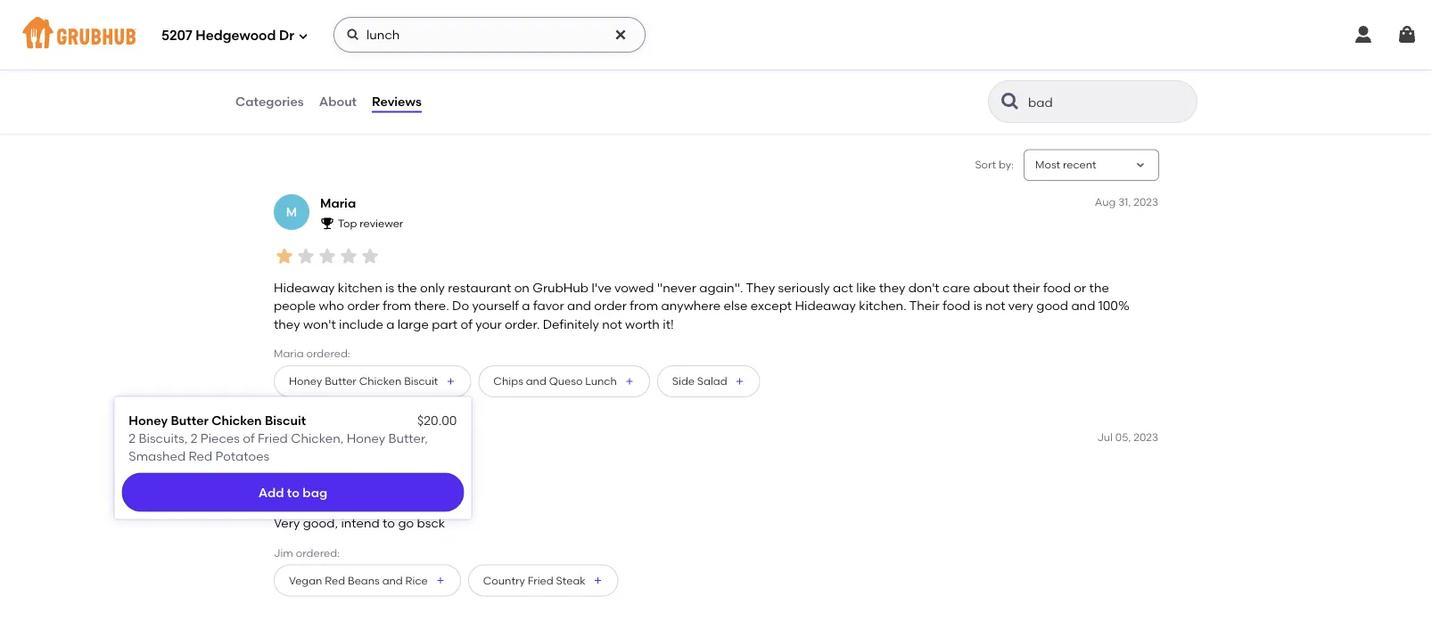 Task type: locate. For each thing, give the bounding box(es) containing it.
plus icon image inside chips and queso lunch button
[[624, 376, 635, 387]]

0 vertical spatial of
[[461, 317, 473, 332]]

honey butter chicken biscuit up pieces
[[129, 413, 306, 428]]

very
[[1008, 298, 1034, 314]]

1 horizontal spatial red
[[325, 574, 345, 587]]

0 horizontal spatial red
[[189, 449, 212, 464]]

honey butter chicken biscuit
[[289, 375, 438, 388], [129, 413, 306, 428]]

1 vertical spatial a
[[386, 317, 395, 332]]

1 horizontal spatial is
[[974, 298, 982, 314]]

caret down icon image
[[1133, 158, 1148, 172]]

from up large
[[383, 298, 411, 314]]

add to bag
[[258, 485, 327, 500]]

from up worth
[[630, 298, 658, 314]]

the right or on the top of page
[[1089, 280, 1109, 296]]

sort by:
[[975, 158, 1014, 171]]

0 horizontal spatial chicken
[[212, 413, 262, 428]]

they down people
[[274, 317, 300, 332]]

plus icon image inside side salad button
[[734, 376, 745, 387]]

2 the from the left
[[1089, 280, 1109, 296]]

fried
[[258, 431, 288, 446], [528, 574, 554, 587]]

and left rice
[[382, 574, 403, 587]]

j
[[288, 440, 296, 455]]

food
[[316, 70, 340, 83], [1043, 280, 1071, 296], [943, 298, 971, 314]]

hideaway kitchen is the only restaurant on grubhub i've vowed "never again". they seriously act like they don't care about their food or the people who order from there. do yourself a favor and order from anywhere else except hideaway kitchen. their food is not very good and 100% they won't include a large part of your order. definitely not worth it!
[[274, 280, 1130, 332]]

very
[[274, 516, 300, 531]]

1 horizontal spatial from
[[630, 298, 658, 314]]

reviews
[[372, 94, 422, 109]]

chicken up pieces
[[212, 413, 262, 428]]

who
[[319, 298, 344, 314]]

chips and queso lunch button
[[478, 366, 650, 398]]

food up good
[[1043, 280, 1071, 296]]

and right chips
[[526, 375, 546, 388]]

plus icon image
[[445, 376, 456, 387], [624, 376, 635, 387], [734, 376, 745, 387], [435, 576, 446, 586], [593, 576, 603, 586]]

biscuit up $20.00
[[404, 375, 438, 388]]

order.
[[505, 317, 540, 332]]

ordered: down good,
[[296, 546, 340, 559]]

0 horizontal spatial they
[[274, 317, 300, 332]]

honey down maria ordered:
[[289, 375, 322, 388]]

1 from from the left
[[383, 298, 411, 314]]

red down pieces
[[189, 449, 212, 464]]

0 vertical spatial a
[[522, 298, 530, 314]]

except
[[751, 298, 792, 314]]

0 horizontal spatial from
[[383, 298, 411, 314]]

part
[[432, 317, 458, 332]]

ordered:
[[306, 347, 350, 360], [296, 546, 340, 559]]

0 vertical spatial fried
[[258, 431, 288, 446]]

0 horizontal spatial 2
[[129, 431, 136, 446]]

plus icon image right "salad"
[[734, 376, 745, 387]]

plus icon image inside vegan red beans and rice button
[[435, 576, 446, 586]]

is right kitchen
[[385, 280, 394, 296]]

plus icon image for chips and queso lunch
[[624, 376, 635, 387]]

red left beans
[[325, 574, 345, 587]]

honey up biscuits, in the bottom left of the page
[[129, 413, 168, 428]]

plus icon image for country fried steak
[[593, 576, 603, 586]]

1 vertical spatial jim
[[274, 546, 293, 559]]

only
[[420, 280, 445, 296]]

of down do
[[461, 317, 473, 332]]

the left only
[[397, 280, 417, 296]]

jim down very
[[274, 546, 293, 559]]

0 horizontal spatial the
[[397, 280, 417, 296]]

0 vertical spatial hideaway
[[274, 280, 335, 296]]

they up kitchen.
[[879, 280, 906, 296]]

1 vertical spatial maria
[[274, 347, 304, 360]]

0 horizontal spatial to
[[287, 485, 300, 500]]

honey left butter,
[[347, 431, 385, 446]]

1 vertical spatial fried
[[528, 574, 554, 587]]

fried left steak
[[528, 574, 554, 587]]

include
[[339, 317, 383, 332]]

your
[[476, 317, 502, 332]]

food up about
[[316, 70, 340, 83]]

the
[[397, 280, 417, 296], [1089, 280, 1109, 296]]

svg image
[[1353, 24, 1374, 45], [1397, 24, 1418, 45], [614, 28, 628, 42]]

1 horizontal spatial they
[[879, 280, 906, 296]]

1 vertical spatial red
[[325, 574, 345, 587]]

categories button
[[235, 70, 305, 134]]

time
[[387, 70, 410, 83]]

to left go
[[383, 516, 395, 531]]

maria down won't
[[274, 347, 304, 360]]

1 horizontal spatial svg image
[[346, 28, 360, 42]]

plus icon image right steak
[[593, 576, 603, 586]]

vegan red beans and rice button
[[274, 565, 461, 597]]

order inside 88 correct order
[[453, 88, 481, 101]]

order down i've
[[594, 298, 627, 314]]

honey butter chicken biscuit down include
[[289, 375, 438, 388]]

1 horizontal spatial 2
[[191, 431, 198, 446]]

1 horizontal spatial not
[[985, 298, 1006, 314]]

0 horizontal spatial not
[[602, 317, 622, 332]]

maria up the top
[[320, 196, 356, 211]]

1 vertical spatial honey
[[129, 413, 168, 428]]

maria
[[320, 196, 356, 211], [274, 347, 304, 360]]

0 horizontal spatial jim
[[274, 546, 293, 559]]

1 horizontal spatial fried
[[528, 574, 554, 587]]

vegan
[[289, 574, 322, 587]]

0 horizontal spatial a
[[386, 317, 395, 332]]

from
[[383, 298, 411, 314], [630, 298, 658, 314]]

1 vertical spatial ordered:
[[296, 546, 340, 559]]

1 horizontal spatial food
[[943, 298, 971, 314]]

213
[[284, 18, 303, 34]]

a left large
[[386, 317, 395, 332]]

hedgewood
[[196, 28, 276, 44]]

to left bag
[[287, 485, 300, 500]]

intend
[[341, 516, 380, 531]]

worth
[[625, 317, 660, 332]]

fried up potatoes
[[258, 431, 288, 446]]

2 2 from the left
[[191, 431, 198, 446]]

0 vertical spatial butter
[[325, 375, 357, 388]]

search icon image
[[1000, 91, 1021, 112]]

$20.00
[[417, 413, 457, 428]]

kitchen
[[338, 280, 382, 296]]

order down "correct"
[[453, 88, 481, 101]]

1 horizontal spatial jim
[[320, 431, 343, 446]]

food down care
[[943, 298, 971, 314]]

top reviewer
[[338, 217, 403, 230]]

1 horizontal spatial the
[[1089, 280, 1109, 296]]

honey butter chicken biscuit button
[[274, 366, 471, 398]]

is
[[385, 280, 394, 296], [974, 298, 982, 314]]

svg image
[[346, 28, 360, 42], [298, 31, 309, 41]]

of inside hideaway kitchen is the only restaurant on grubhub i've vowed "never again". they seriously act like they don't care about their food or the people who order from there. do yourself a favor and order from anywhere else except hideaway kitchen. their food is not very good and 100% they won't include a large part of your order. definitely not worth it!
[[461, 317, 473, 332]]

chicken down include
[[359, 375, 402, 388]]

0 vertical spatial maria
[[320, 196, 356, 211]]

aug
[[1095, 195, 1116, 208]]

2023 right 05,
[[1134, 431, 1158, 444]]

biscuit inside button
[[404, 375, 438, 388]]

2023
[[1134, 195, 1158, 208], [1134, 431, 1158, 444]]

favor
[[533, 298, 564, 314]]

1 horizontal spatial honey
[[289, 375, 322, 388]]

honey inside 2 biscuits, 2 pieces of fried chicken, honey butter, smashed red potatoes
[[347, 431, 385, 446]]

hideaway up people
[[274, 280, 335, 296]]

2 horizontal spatial order
[[594, 298, 627, 314]]

to
[[287, 485, 300, 500], [383, 516, 395, 531]]

biscuit up j
[[265, 413, 306, 428]]

plus icon image for side salad
[[734, 376, 745, 387]]

queso
[[549, 375, 583, 388]]

not left worth
[[602, 317, 622, 332]]

hideaway down act
[[795, 298, 856, 314]]

0 vertical spatial they
[[879, 280, 906, 296]]

of up potatoes
[[243, 431, 255, 446]]

1 horizontal spatial biscuit
[[404, 375, 438, 388]]

0 horizontal spatial maria
[[274, 347, 304, 360]]

butter up biscuits, in the bottom left of the page
[[171, 413, 209, 428]]

1 vertical spatial to
[[383, 516, 395, 531]]

1 horizontal spatial order
[[453, 88, 481, 101]]

1 horizontal spatial svg image
[[1353, 24, 1374, 45]]

star icon image
[[274, 246, 295, 267], [295, 246, 317, 267], [317, 246, 338, 267], [338, 246, 359, 267], [359, 246, 381, 267], [274, 481, 295, 503], [295, 481, 317, 503], [317, 481, 338, 503], [338, 481, 359, 503], [359, 481, 381, 503]]

or
[[1074, 280, 1086, 296]]

2 vertical spatial honey
[[347, 431, 385, 446]]

1 horizontal spatial a
[[522, 298, 530, 314]]

1 vertical spatial of
[[243, 431, 255, 446]]

2 horizontal spatial honey
[[347, 431, 385, 446]]

0 vertical spatial food
[[316, 70, 340, 83]]

0 vertical spatial honey
[[289, 375, 322, 388]]

2 up smashed
[[129, 431, 136, 446]]

1 horizontal spatial chicken
[[359, 375, 402, 388]]

0 horizontal spatial order
[[347, 298, 380, 314]]

chicken,
[[291, 431, 344, 446]]

0 vertical spatial chicken
[[359, 375, 402, 388]]

maria for maria
[[320, 196, 356, 211]]

1 2023 from the top
[[1134, 195, 1158, 208]]

add
[[258, 485, 284, 500]]

a
[[522, 298, 530, 314], [386, 317, 395, 332]]

0 vertical spatial 2023
[[1134, 195, 1158, 208]]

order
[[453, 88, 481, 101], [347, 298, 380, 314], [594, 298, 627, 314]]

0 vertical spatial ordered:
[[306, 347, 350, 360]]

1 horizontal spatial butter
[[325, 375, 357, 388]]

order up include
[[347, 298, 380, 314]]

maria for maria ordered:
[[274, 347, 304, 360]]

2023 right 31,
[[1134, 195, 1158, 208]]

jim right j
[[320, 431, 343, 446]]

of
[[461, 317, 473, 332], [243, 431, 255, 446]]

lunch
[[585, 375, 617, 388]]

1 2 from the left
[[129, 431, 136, 446]]

2 horizontal spatial food
[[1043, 280, 1071, 296]]

is down about on the top
[[974, 298, 982, 314]]

1 vertical spatial chicken
[[212, 413, 262, 428]]

main navigation navigation
[[0, 0, 1432, 70]]

0 vertical spatial jim
[[320, 431, 343, 446]]

their
[[1013, 280, 1040, 296]]

2 2023 from the top
[[1134, 431, 1158, 444]]

2 left pieces
[[191, 431, 198, 446]]

ordered: down won't
[[306, 347, 350, 360]]

plus icon image inside country fried steak button
[[593, 576, 603, 586]]

side salad button
[[657, 366, 760, 398]]

plus icon image for vegan red beans and rice
[[435, 576, 446, 586]]

0 vertical spatial biscuit
[[404, 375, 438, 388]]

salad
[[697, 375, 727, 388]]

5207
[[161, 28, 192, 44]]

butter
[[325, 375, 357, 388], [171, 413, 209, 428]]

1 vertical spatial 2023
[[1134, 431, 1158, 444]]

0 vertical spatial to
[[287, 485, 300, 500]]

0 vertical spatial honey butter chicken biscuit
[[289, 375, 438, 388]]

hideaway
[[274, 280, 335, 296], [795, 298, 856, 314]]

plus icon image right rice
[[435, 576, 446, 586]]

plus icon image right lunch
[[624, 376, 635, 387]]

1 horizontal spatial of
[[461, 317, 473, 332]]

tooltip
[[114, 387, 471, 519]]

don't
[[908, 280, 940, 296]]

0 vertical spatial red
[[189, 449, 212, 464]]

red inside button
[[325, 574, 345, 587]]

biscuit
[[404, 375, 438, 388], [265, 413, 306, 428]]

0 vertical spatial is
[[385, 280, 394, 296]]

large
[[398, 317, 429, 332]]

1 vertical spatial is
[[974, 298, 982, 314]]

m
[[286, 205, 297, 220]]

plus icon image up $20.00
[[445, 376, 456, 387]]

not down about on the top
[[985, 298, 1006, 314]]

1 vertical spatial hideaway
[[795, 298, 856, 314]]

0 horizontal spatial of
[[243, 431, 255, 446]]

0 vertical spatial not
[[985, 298, 1006, 314]]

tooltip containing honey butter chicken biscuit
[[114, 387, 471, 519]]

go
[[398, 516, 414, 531]]

and down or on the top of page
[[1071, 298, 1095, 314]]

and
[[567, 298, 591, 314], [1071, 298, 1095, 314], [526, 375, 546, 388], [382, 574, 403, 587]]

a up "order."
[[522, 298, 530, 314]]

people
[[274, 298, 316, 314]]

0 horizontal spatial hideaway
[[274, 280, 335, 296]]

plus icon image inside honey butter chicken biscuit button
[[445, 376, 456, 387]]

2 vertical spatial food
[[943, 298, 971, 314]]

ordered: for good,
[[296, 546, 340, 559]]

jim for jim
[[320, 431, 343, 446]]

1 vertical spatial biscuit
[[265, 413, 306, 428]]

yourself
[[472, 298, 519, 314]]

about
[[973, 280, 1010, 296]]

dr
[[279, 28, 294, 44]]

aug 31, 2023
[[1095, 195, 1158, 208]]

butter down maria ordered:
[[325, 375, 357, 388]]

1 horizontal spatial maria
[[320, 196, 356, 211]]

they
[[879, 280, 906, 296], [274, 317, 300, 332]]

ordered: for kitchen
[[306, 347, 350, 360]]

0 horizontal spatial butter
[[171, 413, 209, 428]]

0 horizontal spatial honey
[[129, 413, 168, 428]]

trophy icon image
[[320, 216, 334, 230]]

0 horizontal spatial fried
[[258, 431, 288, 446]]

jim
[[320, 431, 343, 446], [274, 546, 293, 559]]



Task type: vqa. For each thing, say whether or not it's contained in the screenshot.
Auntie Anne's Star icon
no



Task type: describe. For each thing, give the bounding box(es) containing it.
restaurant
[[448, 280, 511, 296]]

1 vertical spatial butter
[[171, 413, 209, 428]]

like
[[856, 280, 876, 296]]

top
[[338, 217, 357, 230]]

definitely
[[543, 317, 599, 332]]

Search Hideaway Kitchen & Bar search field
[[1026, 94, 1163, 111]]

fried inside 2 biscuits, 2 pieces of fried chicken, honey butter, smashed red potatoes
[[258, 431, 288, 446]]

2023 for very good, intend to go bsck
[[1134, 431, 1158, 444]]

about
[[319, 94, 357, 109]]

good food
[[284, 70, 340, 83]]

Sort by: field
[[1035, 158, 1097, 173]]

on
[[369, 70, 384, 83]]

2 horizontal spatial svg image
[[1397, 24, 1418, 45]]

won't
[[303, 317, 336, 332]]

sort
[[975, 158, 996, 171]]

reviews button
[[371, 70, 423, 134]]

good
[[284, 70, 314, 83]]

potatoes
[[215, 449, 269, 464]]

reviewer
[[360, 217, 403, 230]]

vowed
[[615, 280, 654, 296]]

1 horizontal spatial hideaway
[[795, 298, 856, 314]]

very good, intend to go bsck
[[274, 516, 445, 531]]

2 from from the left
[[630, 298, 658, 314]]

smashed
[[129, 449, 186, 464]]

jim for jim ordered:
[[274, 546, 293, 559]]

else
[[724, 298, 748, 314]]

1 vertical spatial not
[[602, 317, 622, 332]]

chips and queso lunch
[[493, 375, 617, 388]]

country fried steak
[[483, 574, 586, 587]]

05,
[[1116, 431, 1131, 444]]

act
[[833, 280, 853, 296]]

bag
[[303, 485, 327, 500]]

213 ratings
[[284, 18, 348, 34]]

about button
[[318, 70, 358, 134]]

side salad
[[672, 375, 727, 388]]

jim ordered:
[[274, 546, 340, 559]]

0 horizontal spatial svg image
[[614, 28, 628, 42]]

it!
[[663, 317, 674, 332]]

do
[[452, 298, 469, 314]]

delivery
[[369, 88, 409, 101]]

on
[[514, 280, 530, 296]]

plus icon image for honey butter chicken biscuit
[[445, 376, 456, 387]]

most recent
[[1035, 158, 1097, 171]]

chicken inside button
[[359, 375, 402, 388]]

jul
[[1097, 431, 1113, 444]]

88
[[453, 50, 469, 65]]

31,
[[1118, 195, 1131, 208]]

of inside 2 biscuits, 2 pieces of fried chicken, honey butter, smashed red potatoes
[[243, 431, 255, 446]]

kitchen.
[[859, 298, 907, 314]]

red inside 2 biscuits, 2 pieces of fried chicken, honey butter, smashed red potatoes
[[189, 449, 212, 464]]

5207 hedgewood dr
[[161, 28, 294, 44]]

honey inside button
[[289, 375, 322, 388]]

butter inside honey butter chicken biscuit button
[[325, 375, 357, 388]]

steak
[[556, 574, 586, 587]]

side
[[672, 375, 695, 388]]

chips
[[493, 375, 523, 388]]

add to bag button
[[122, 473, 464, 512]]

beans
[[348, 574, 380, 587]]

good,
[[303, 516, 338, 531]]

recent
[[1063, 158, 1097, 171]]

and up 'definitely'
[[567, 298, 591, 314]]

jul 05, 2023
[[1097, 431, 1158, 444]]

by:
[[999, 158, 1014, 171]]

i've
[[592, 280, 612, 296]]

"never
[[657, 280, 696, 296]]

0 horizontal spatial biscuit
[[265, 413, 306, 428]]

ratings
[[306, 18, 348, 34]]

pieces
[[201, 431, 240, 446]]

again".
[[699, 280, 743, 296]]

100%
[[1098, 298, 1130, 314]]

they
[[746, 280, 775, 296]]

vegan red beans and rice
[[289, 574, 428, 587]]

country
[[483, 574, 525, 587]]

categories
[[235, 94, 304, 109]]

1 vertical spatial they
[[274, 317, 300, 332]]

fried inside button
[[528, 574, 554, 587]]

2023 for hideaway kitchen is the only restaurant on grubhub i've vowed "never again". they seriously act like they don't care about their food or the people who order from there. do yourself a favor and order from anywhere else except hideaway kitchen. their food is not very good and 100% they won't include a large part of your order. definitely not worth it!
[[1134, 195, 1158, 208]]

1 vertical spatial food
[[1043, 280, 1071, 296]]

0 horizontal spatial svg image
[[298, 31, 309, 41]]

most
[[1035, 158, 1060, 171]]

their
[[909, 298, 940, 314]]

biscuits,
[[139, 431, 188, 446]]

1 vertical spatial honey butter chicken biscuit
[[129, 413, 306, 428]]

1 the from the left
[[397, 280, 417, 296]]

care
[[943, 280, 970, 296]]

country fried steak button
[[468, 565, 619, 597]]

correct
[[453, 70, 493, 83]]

maria ordered:
[[274, 347, 350, 360]]

grubhub
[[533, 280, 589, 296]]

to inside button
[[287, 485, 300, 500]]

0 horizontal spatial food
[[316, 70, 340, 83]]

honey butter chicken biscuit inside button
[[289, 375, 438, 388]]

1 horizontal spatial to
[[383, 516, 395, 531]]

bsck
[[417, 516, 445, 531]]

Search for food, convenience, alcohol... search field
[[334, 17, 646, 53]]

seriously
[[778, 280, 830, 296]]

2 biscuits, 2 pieces of fried chicken, honey butter, smashed red potatoes
[[129, 431, 428, 464]]

96
[[369, 50, 383, 65]]

0 horizontal spatial is
[[385, 280, 394, 296]]



